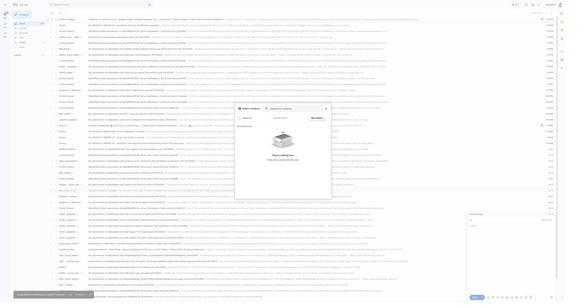 Task type: locate. For each thing, give the bounding box(es) containing it.
27 row from the top
[[48, 170, 556, 176]]

46 row from the top
[[48, 282, 556, 288]]

35 row from the top
[[48, 217, 556, 223]]

settings image
[[531, 3, 535, 6]]

6 row from the top
[[48, 46, 556, 52]]

40 row from the top
[[48, 247, 556, 252]]

🏀 image
[[110, 125, 113, 127], [189, 125, 192, 127]]

0 horizontal spatial 🏀 image
[[110, 125, 113, 127]]

17 row from the top
[[48, 111, 556, 117]]

navigation
[[0, 9, 10, 302]]

1 🏀 image from the left
[[110, 125, 113, 127]]

older image
[[550, 12, 553, 14]]

18 row from the top
[[48, 117, 556, 123]]

7 row from the top
[[48, 52, 556, 58]]

24 row from the top
[[48, 152, 556, 158]]

alert
[[5, 7, 562, 299]]

39 row from the top
[[48, 241, 556, 247]]

5 row from the top
[[48, 40, 556, 46]]

4 row from the top
[[48, 34, 556, 40]]

10 row from the top
[[48, 70, 556, 76]]

tab list
[[558, 9, 566, 291]]

37 row from the top
[[48, 229, 556, 235]]

33 row from the top
[[48, 205, 556, 211]]

refresh image
[[59, 12, 62, 14]]

29 row from the top
[[48, 182, 556, 188]]

1 horizontal spatial 🏀 image
[[189, 125, 192, 127]]

28 row from the top
[[48, 176, 556, 182]]

32 row from the top
[[48, 199, 556, 205]]

26 row from the top
[[48, 164, 556, 170]]

row
[[48, 17, 556, 22], [48, 22, 556, 28], [48, 28, 556, 34], [48, 34, 556, 40], [48, 40, 556, 46], [48, 46, 556, 52], [48, 52, 556, 58], [48, 58, 556, 64], [48, 64, 556, 70], [48, 70, 556, 76], [48, 76, 556, 81], [48, 81, 556, 87], [48, 87, 556, 93], [48, 93, 556, 99], [48, 99, 556, 105], [48, 105, 556, 111], [48, 111, 556, 117], [48, 117, 556, 123], [48, 123, 556, 129], [48, 129, 556, 135], [48, 135, 556, 140], [48, 140, 556, 146], [48, 146, 556, 152], [48, 152, 556, 158], [48, 158, 556, 164], [48, 164, 556, 170], [48, 170, 556, 176], [48, 176, 556, 182], [48, 182, 556, 188], [48, 188, 556, 194], [48, 194, 556, 199], [48, 199, 556, 205], [48, 205, 556, 211], [48, 211, 556, 217], [48, 217, 556, 223], [48, 223, 556, 229], [48, 229, 556, 235], [48, 235, 556, 241], [48, 241, 556, 247], [48, 247, 556, 252], [48, 252, 556, 258], [48, 258, 556, 264], [48, 264, 556, 270], [48, 270, 556, 276], [48, 276, 556, 282], [48, 282, 556, 288], [48, 288, 556, 294], [48, 294, 556, 300]]

search in mail image
[[49, 2, 54, 7]]

36 row from the top
[[48, 223, 556, 229]]

25 row from the top
[[48, 158, 556, 164]]

heading
[[0, 17, 10, 19], [0, 26, 10, 29], [0, 36, 10, 38], [14, 54, 42, 57]]



Task type: vqa. For each thing, say whether or not it's contained in the screenshot.
22th row
yes



Task type: describe. For each thing, give the bounding box(es) containing it.
16 row from the top
[[48, 105, 556, 111]]

19 row from the top
[[48, 123, 556, 129]]

20 row from the top
[[48, 129, 556, 135]]

47 row from the top
[[48, 288, 556, 294]]

13 row from the top
[[48, 87, 556, 93]]

44 row from the top
[[48, 270, 556, 276]]

advanced search options image
[[147, 2, 153, 8]]

30 row from the top
[[48, 188, 556, 194]]

8 row from the top
[[48, 58, 556, 64]]

42 row from the top
[[48, 258, 556, 264]]

2 🏀 image from the left
[[189, 125, 192, 127]]

31 row from the top
[[48, 194, 556, 199]]

23 row from the top
[[48, 146, 556, 152]]

43 row from the top
[[48, 264, 556, 270]]

3 row from the top
[[48, 28, 556, 34]]

38 row from the top
[[48, 235, 556, 241]]

22 row from the top
[[48, 140, 556, 146]]

34 row from the top
[[48, 211, 556, 217]]

2 row from the top
[[48, 22, 556, 28]]

1 row from the top
[[48, 17, 556, 22]]

48 row from the top
[[48, 294, 556, 300]]

14 row from the top
[[48, 93, 556, 99]]

41 row from the top
[[48, 252, 556, 258]]

15 row from the top
[[48, 99, 556, 105]]

Search in mail search field
[[48, 1, 154, 8]]

9 row from the top
[[48, 64, 556, 70]]

gmail image
[[13, 2, 29, 8]]

21 row from the top
[[48, 135, 556, 140]]

45 row from the top
[[48, 276, 556, 282]]

mail, 1312 unread messages image
[[4, 12, 8, 15]]

main menu image
[[3, 3, 7, 6]]

11 row from the top
[[48, 76, 556, 81]]

12 row from the top
[[48, 81, 556, 87]]



